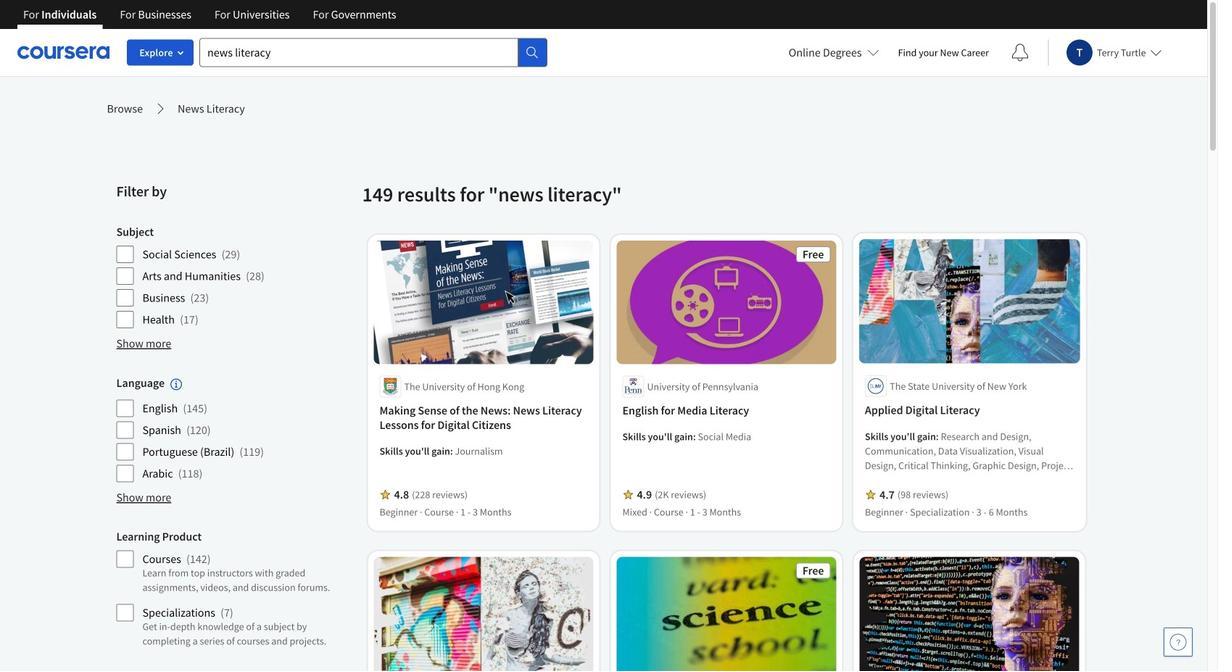 Task type: describe. For each thing, give the bounding box(es) containing it.
banner navigation
[[12, 0, 408, 40]]



Task type: locate. For each thing, give the bounding box(es) containing it.
group
[[116, 225, 354, 329], [116, 376, 354, 483], [116, 530, 354, 654]]

0 vertical spatial group
[[116, 225, 354, 329]]

3 group from the top
[[116, 530, 354, 654]]

help center image
[[1170, 634, 1187, 651]]

2 vertical spatial group
[[116, 530, 354, 654]]

information about this filter group image
[[170, 379, 182, 390]]

1 vertical spatial group
[[116, 376, 354, 483]]

None search field
[[199, 38, 548, 67]]

2 group from the top
[[116, 376, 354, 483]]

1 group from the top
[[116, 225, 354, 329]]

coursera image
[[17, 41, 110, 64]]

What do you want to learn? text field
[[199, 38, 519, 67]]



Task type: vqa. For each thing, say whether or not it's contained in the screenshot.
Information about this filter group icon
yes



